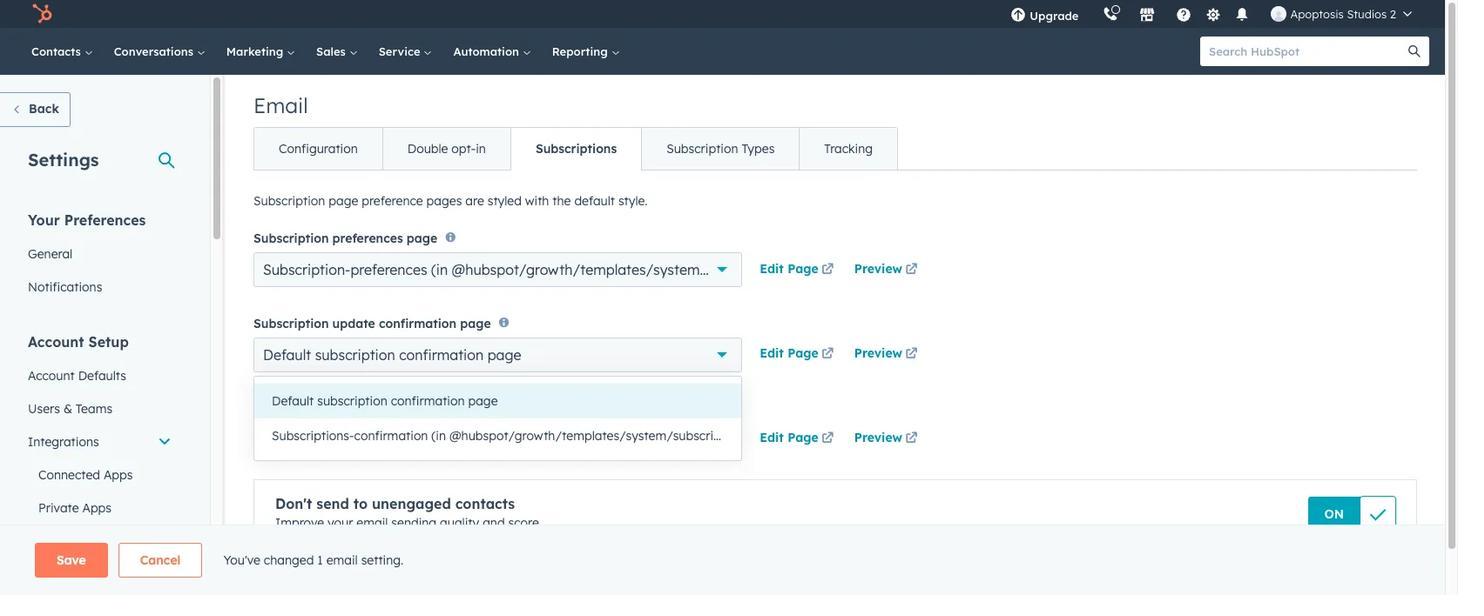 Task type: vqa. For each thing, say whether or not it's contained in the screenshot.
Preview link
yes



Task type: describe. For each thing, give the bounding box(es) containing it.
page for default subscription confirmation page
[[788, 346, 819, 362]]

backup
[[315, 431, 364, 449]]

cancel
[[140, 553, 181, 569]]

subscription page preference pages are styled with the default style.
[[254, 193, 648, 209]]

help button
[[1170, 0, 1199, 28]]

notifications
[[28, 280, 102, 295]]

account setup element
[[17, 333, 182, 596]]

@hubspot/growth/templates/system/subscriptions-
[[450, 429, 754, 444]]

page down pages
[[407, 231, 437, 247]]

confirmation inside dropdown button
[[399, 346, 484, 364]]

types
[[742, 141, 775, 157]]

subscription types link
[[641, 128, 799, 170]]

users
[[28, 402, 60, 417]]

Search HubSpot search field
[[1200, 37, 1414, 66]]

unknown contact subscription preferences
[[254, 401, 510, 416]]

list box containing default subscription confirmation page
[[254, 377, 860, 461]]

apoptosis studios 2
[[1291, 7, 1397, 21]]

integrations button
[[17, 426, 182, 459]]

notifications button
[[1228, 0, 1258, 28]]

tracking link
[[799, 128, 897, 170]]

double opt-in link
[[382, 128, 510, 170]]

downloads
[[103, 571, 166, 586]]

edit for default subscription confirmation page
[[760, 346, 784, 362]]

page for subscription-preferences (in @hubspot/growth/templates/system/subscription-preferences.html)
[[788, 261, 819, 277]]

apps for private apps
[[82, 501, 112, 517]]

preview for default backup unsubscribe page
[[854, 431, 903, 446]]

settings
[[28, 149, 99, 171]]

double opt-in
[[408, 141, 486, 157]]

notifications link
[[17, 271, 182, 304]]

don't
[[275, 496, 312, 513]]

save button
[[35, 544, 108, 578]]

preview link for default backup unsubscribe page
[[854, 430, 921, 451]]

private apps
[[38, 501, 112, 517]]

account setup
[[28, 334, 129, 351]]

search button
[[1400, 37, 1430, 66]]

reporting
[[552, 44, 611, 58]]

in
[[476, 141, 486, 157]]

contacts link
[[21, 28, 103, 75]]

default inside button
[[272, 394, 314, 409]]

on
[[1325, 507, 1344, 523]]

hubspot image
[[31, 3, 52, 24]]

back
[[29, 101, 59, 117]]

notifications image
[[1235, 8, 1251, 24]]

preferences.html)
[[793, 262, 907, 279]]

(in for @hubspot/growth/templates/system/subscription-
[[431, 262, 448, 279]]

preferences
[[64, 212, 146, 229]]

opt-
[[452, 141, 476, 157]]

1
[[317, 553, 323, 569]]

your
[[28, 212, 60, 229]]

quality
[[440, 516, 479, 531]]

upgrade
[[1030, 9, 1079, 23]]

studios
[[1347, 7, 1387, 21]]

marketing link
[[216, 28, 306, 75]]

default subscription confirmation page button
[[254, 338, 742, 373]]

default backup unsubscribe page button
[[254, 423, 742, 457]]

account defaults link
[[17, 360, 182, 393]]

service inside account setup 'element'
[[74, 534, 116, 550]]

preview link for default subscription confirmation page
[[854, 345, 921, 366]]

page for default backup unsubscribe page
[[788, 431, 819, 446]]

and
[[483, 516, 505, 531]]

pages
[[427, 193, 462, 209]]

marketplaces image
[[1140, 8, 1156, 24]]

integrations
[[28, 435, 99, 450]]

email for email
[[254, 92, 308, 118]]

1 vertical spatial email
[[326, 553, 358, 569]]

subscriptions-confirmation (in @hubspot/growth/templates/system/subscriptions-confirmation.html) button
[[254, 419, 860, 454]]

subscriptions link
[[510, 128, 641, 170]]

hubspot link
[[21, 3, 65, 24]]

your preferences
[[28, 212, 146, 229]]

marketplace downloads link
[[17, 562, 182, 595]]

connected apps
[[38, 468, 133, 484]]

2 vertical spatial preferences
[[439, 401, 510, 416]]

sales link
[[306, 28, 368, 75]]

preference
[[362, 193, 423, 209]]

conversations link
[[103, 28, 216, 75]]

marketing
[[226, 44, 287, 58]]

tara schultz image
[[1271, 6, 1287, 22]]

to
[[353, 496, 368, 513]]

you've
[[223, 553, 260, 569]]

automation link
[[443, 28, 542, 75]]

setup
[[88, 334, 129, 351]]

subscription update confirmation page
[[254, 316, 491, 332]]

search image
[[1409, 45, 1421, 57]]

subscription-preferences (in @hubspot/growth/templates/system/subscription-preferences.html)
[[263, 262, 907, 279]]

@hubspot/growth/templates/system/subscription-
[[452, 262, 793, 279]]

default subscription confirmation page button
[[254, 384, 741, 419]]

subscription-preferences (in @hubspot/growth/templates/system/subscription-preferences.html) button
[[254, 253, 907, 288]]

page up subscription preferences page
[[329, 193, 358, 209]]

save
[[57, 553, 86, 569]]

unsubscribe
[[368, 431, 447, 449]]

private apps link
[[17, 492, 182, 525]]

confirmation inside button
[[354, 429, 428, 444]]

connected apps link
[[17, 459, 182, 492]]

page inside dropdown button
[[488, 346, 521, 364]]

the
[[553, 193, 571, 209]]

unengaged
[[372, 496, 451, 513]]



Task type: locate. For each thing, give the bounding box(es) containing it.
&
[[63, 402, 72, 417]]

subscription up the unsubscribe
[[362, 401, 436, 416]]

email service provider
[[38, 534, 167, 550]]

edit for default backup unsubscribe page
[[760, 431, 784, 446]]

default backup unsubscribe page
[[263, 431, 484, 449]]

preferences down subscription preferences page
[[351, 262, 427, 279]]

subscription left types
[[667, 141, 738, 157]]

1 vertical spatial page
[[788, 346, 819, 362]]

preview link for subscription-preferences (in @hubspot/growth/templates/system/subscription-preferences.html)
[[854, 260, 921, 281]]

1 vertical spatial edit page
[[760, 346, 819, 362]]

1 vertical spatial preview link
[[854, 345, 921, 366]]

upgrade image
[[1011, 8, 1027, 24]]

unknown
[[254, 401, 309, 416]]

preview
[[854, 261, 903, 277], [854, 346, 903, 362], [854, 431, 903, 446]]

automation
[[453, 44, 523, 58]]

service up save
[[74, 534, 116, 550]]

1 edit page from the top
[[760, 261, 819, 277]]

2 vertical spatial preview link
[[854, 430, 921, 451]]

default for subscription
[[263, 346, 311, 364]]

2 edit page link from the top
[[760, 345, 837, 366]]

0 vertical spatial (in
[[431, 262, 448, 279]]

defaults
[[78, 369, 126, 384]]

teams
[[76, 402, 112, 417]]

marketplaces button
[[1129, 0, 1166, 28]]

cancel button
[[118, 544, 202, 578]]

update
[[332, 316, 375, 332]]

calling icon button
[[1096, 3, 1126, 25]]

3 edit from the top
[[760, 431, 784, 446]]

conversations
[[114, 44, 197, 58]]

default subscription confirmation page up default backup unsubscribe page
[[272, 394, 498, 409]]

your
[[328, 516, 353, 531]]

0 vertical spatial service
[[379, 44, 424, 58]]

1 vertical spatial default
[[272, 394, 314, 409]]

default up unknown
[[263, 346, 311, 364]]

general
[[28, 247, 73, 262]]

provider
[[119, 534, 167, 550]]

0 vertical spatial apps
[[104, 468, 133, 484]]

1 preview from the top
[[854, 261, 903, 277]]

0 vertical spatial email
[[357, 516, 388, 531]]

2 vertical spatial page
[[788, 431, 819, 446]]

tracking
[[824, 141, 873, 157]]

page inside button
[[468, 394, 498, 409]]

page inside popup button
[[451, 431, 484, 449]]

page
[[329, 193, 358, 209], [407, 231, 437, 247], [460, 316, 491, 332], [488, 346, 521, 364], [468, 394, 498, 409], [451, 431, 484, 449]]

0 vertical spatial account
[[28, 334, 84, 351]]

2 (in from the top
[[432, 429, 446, 444]]

edit page link for default subscription confirmation page
[[760, 345, 837, 366]]

edit page for default backup unsubscribe page
[[760, 431, 819, 446]]

subscription for subscription update confirmation page
[[254, 316, 329, 332]]

1 preview link from the top
[[854, 260, 921, 281]]

confirmation up the unsubscribe
[[391, 394, 465, 409]]

2
[[1390, 7, 1397, 21]]

email
[[357, 516, 388, 531], [326, 553, 358, 569]]

1 vertical spatial (in
[[432, 429, 446, 444]]

your preferences element
[[17, 211, 182, 304]]

1 vertical spatial preview
[[854, 346, 903, 362]]

double
[[408, 141, 448, 157]]

users & teams
[[28, 402, 112, 417]]

3 preview from the top
[[854, 431, 903, 446]]

subscriptions
[[536, 141, 617, 157]]

3 edit page link from the top
[[760, 430, 837, 451]]

default for backup
[[263, 431, 311, 449]]

reporting link
[[542, 28, 630, 75]]

preview for subscription-preferences (in @hubspot/growth/templates/system/subscription-preferences.html)
[[854, 261, 903, 277]]

apps inside connected apps link
[[104, 468, 133, 484]]

help image
[[1176, 8, 1192, 24]]

0 vertical spatial default
[[263, 346, 311, 364]]

edit page link
[[760, 260, 837, 281], [760, 345, 837, 366], [760, 430, 837, 451]]

edit page link for default backup unsubscribe page
[[760, 430, 837, 451]]

2 preview from the top
[[854, 346, 903, 362]]

1 vertical spatial account
[[28, 369, 75, 384]]

2 vertical spatial edit
[[760, 431, 784, 446]]

0 vertical spatial preferences
[[332, 231, 403, 247]]

apps
[[104, 468, 133, 484], [82, 501, 112, 517]]

default down unknown
[[263, 431, 311, 449]]

service right sales link
[[379, 44, 424, 58]]

0 vertical spatial default subscription confirmation page
[[263, 346, 521, 364]]

menu containing apoptosis studios 2
[[999, 0, 1424, 28]]

menu item
[[1091, 0, 1095, 28]]

2 vertical spatial edit page
[[760, 431, 819, 446]]

edit page
[[760, 261, 819, 277], [760, 346, 819, 362], [760, 431, 819, 446]]

account for account setup
[[28, 334, 84, 351]]

(in inside button
[[432, 429, 446, 444]]

default up subscriptions-
[[272, 394, 314, 409]]

1 vertical spatial apps
[[82, 501, 112, 517]]

subscriptions-
[[272, 429, 354, 444]]

2 vertical spatial edit page link
[[760, 430, 837, 451]]

1 vertical spatial service
[[74, 534, 116, 550]]

page down default subscription confirmation page button
[[451, 431, 484, 449]]

page up default backup unsubscribe page popup button
[[468, 394, 498, 409]]

confirmation up default subscription confirmation page button
[[399, 346, 484, 364]]

default inside popup button
[[263, 431, 311, 449]]

2 vertical spatial preview
[[854, 431, 903, 446]]

link opens in a new window image
[[822, 260, 834, 281], [906, 260, 918, 281], [822, 264, 834, 277], [822, 348, 834, 362], [822, 430, 834, 451], [822, 433, 834, 446]]

preferences for subscription
[[332, 231, 403, 247]]

menu
[[999, 0, 1424, 28]]

are
[[465, 193, 484, 209]]

edit for subscription-preferences (in @hubspot/growth/templates/system/subscription-preferences.html)
[[760, 261, 784, 277]]

confirmation right the update
[[379, 316, 457, 332]]

edit page for default subscription confirmation page
[[760, 346, 819, 362]]

navigation
[[254, 127, 898, 171]]

marketplace downloads
[[28, 571, 166, 586]]

contacts
[[455, 496, 515, 513]]

back link
[[0, 92, 70, 127]]

3 edit page from the top
[[760, 431, 819, 446]]

apoptosis studios 2 button
[[1261, 0, 1423, 28]]

subscription down "subscription-" in the left of the page
[[254, 316, 329, 332]]

preferences up default backup unsubscribe page popup button
[[439, 401, 510, 416]]

preview for default subscription confirmation page
[[854, 346, 903, 362]]

score.
[[508, 516, 542, 531]]

preferences inside popup button
[[351, 262, 427, 279]]

calling icon image
[[1103, 7, 1119, 23]]

service
[[379, 44, 424, 58], [74, 534, 116, 550]]

confirmation
[[379, 316, 457, 332], [399, 346, 484, 364], [391, 394, 465, 409], [354, 429, 428, 444]]

subscription up "subscription-" in the left of the page
[[254, 231, 329, 247]]

2 account from the top
[[28, 369, 75, 384]]

changed
[[264, 553, 314, 569]]

1 horizontal spatial service
[[379, 44, 424, 58]]

edit page for subscription-preferences (in @hubspot/growth/templates/system/subscription-preferences.html)
[[760, 261, 819, 277]]

email inside account setup 'element'
[[38, 534, 70, 550]]

0 vertical spatial edit page
[[760, 261, 819, 277]]

confirmation inside button
[[391, 394, 465, 409]]

1 vertical spatial edit page link
[[760, 345, 837, 366]]

style.
[[618, 193, 648, 209]]

1 edit page link from the top
[[760, 260, 837, 281]]

email right 1
[[326, 553, 358, 569]]

sales
[[316, 44, 349, 58]]

0 horizontal spatial email
[[38, 534, 70, 550]]

1 (in from the top
[[431, 262, 448, 279]]

send
[[316, 496, 349, 513]]

2 edit from the top
[[760, 346, 784, 362]]

email up configuration link
[[254, 92, 308, 118]]

page up default subscription confirmation page button
[[488, 346, 521, 364]]

1 horizontal spatial email
[[254, 92, 308, 118]]

preferences
[[332, 231, 403, 247], [351, 262, 427, 279], [439, 401, 510, 416]]

1 edit from the top
[[760, 261, 784, 277]]

apps for connected apps
[[104, 468, 133, 484]]

subscriptions-confirmation (in @hubspot/growth/templates/system/subscriptions-confirmation.html)
[[272, 429, 860, 444]]

default subscription confirmation page inside dropdown button
[[263, 346, 521, 364]]

subscription for subscription types
[[667, 141, 738, 157]]

list box
[[254, 377, 860, 461]]

subscription preferences page
[[254, 231, 437, 247]]

preview link
[[854, 260, 921, 281], [854, 345, 921, 366], [854, 430, 921, 451]]

link opens in a new window image
[[906, 264, 918, 277], [822, 345, 834, 366], [906, 345, 918, 366], [906, 348, 918, 362], [906, 430, 918, 451], [906, 433, 918, 446]]

account up users
[[28, 369, 75, 384]]

subscription inside subscription types link
[[667, 141, 738, 157]]

0 vertical spatial page
[[788, 261, 819, 277]]

3 page from the top
[[788, 431, 819, 446]]

service link
[[368, 28, 443, 75]]

email up save
[[38, 534, 70, 550]]

page up default subscription confirmation page dropdown button
[[460, 316, 491, 332]]

settings image
[[1206, 7, 1221, 23]]

general link
[[17, 238, 182, 271]]

subscription-
[[263, 262, 351, 279]]

0 vertical spatial edit
[[760, 261, 784, 277]]

3 preview link from the top
[[854, 430, 921, 451]]

apps inside private apps link
[[82, 501, 112, 517]]

2 edit page from the top
[[760, 346, 819, 362]]

2 vertical spatial default
[[263, 431, 311, 449]]

0 vertical spatial preview link
[[854, 260, 921, 281]]

default subscription confirmation page inside button
[[272, 394, 498, 409]]

apps up email service provider link
[[82, 501, 112, 517]]

email service provider link
[[17, 525, 182, 558]]

(in
[[431, 262, 448, 279], [432, 429, 446, 444]]

0 horizontal spatial service
[[74, 534, 116, 550]]

default subscription confirmation page down subscription update confirmation page
[[263, 346, 521, 364]]

navigation containing configuration
[[254, 127, 898, 171]]

settings link
[[1203, 5, 1224, 23]]

(in inside popup button
[[431, 262, 448, 279]]

default inside dropdown button
[[263, 346, 311, 364]]

contact
[[313, 401, 358, 416]]

subscription for subscription preferences page
[[254, 231, 329, 247]]

styled
[[488, 193, 522, 209]]

with
[[525, 193, 549, 209]]

0 vertical spatial email
[[254, 92, 308, 118]]

account up account defaults
[[28, 334, 84, 351]]

2 page from the top
[[788, 346, 819, 362]]

setting.
[[361, 553, 404, 569]]

account for account defaults
[[28, 369, 75, 384]]

connected
[[38, 468, 100, 484]]

email down to
[[357, 516, 388, 531]]

subscription inside default subscription confirmation page dropdown button
[[315, 346, 395, 364]]

subscription for subscription page preference pages are styled with the default style.
[[254, 193, 325, 209]]

preferences down preference
[[332, 231, 403, 247]]

0 vertical spatial preview
[[854, 261, 903, 277]]

subscription down the update
[[315, 346, 395, 364]]

private
[[38, 501, 79, 517]]

don't send to unengaged contacts improve your email sending quality and score.
[[275, 496, 542, 531]]

account defaults
[[28, 369, 126, 384]]

1 account from the top
[[28, 334, 84, 351]]

email inside don't send to unengaged contacts improve your email sending quality and score.
[[357, 516, 388, 531]]

subscription up backup
[[317, 394, 387, 409]]

1 vertical spatial preferences
[[351, 262, 427, 279]]

1 vertical spatial edit
[[760, 346, 784, 362]]

default
[[574, 193, 615, 209]]

2 preview link from the top
[[854, 345, 921, 366]]

preferences for subscription-
[[351, 262, 427, 279]]

confirmation down unknown contact subscription preferences
[[354, 429, 428, 444]]

confirmation.html)
[[754, 429, 860, 444]]

edit page link for subscription-preferences (in @hubspot/growth/templates/system/subscription-preferences.html)
[[760, 260, 837, 281]]

(in down unknown contact subscription preferences
[[432, 429, 446, 444]]

1 vertical spatial email
[[38, 534, 70, 550]]

sending
[[391, 516, 437, 531]]

0 vertical spatial edit page link
[[760, 260, 837, 281]]

1 vertical spatial default subscription confirmation page
[[272, 394, 498, 409]]

email for email service provider
[[38, 534, 70, 550]]

apps up private apps link
[[104, 468, 133, 484]]

(in down pages
[[431, 262, 448, 279]]

(in for @hubspot/growth/templates/system/subscriptions-
[[432, 429, 446, 444]]

1 page from the top
[[788, 261, 819, 277]]

subscription inside default subscription confirmation page button
[[317, 394, 387, 409]]

apoptosis
[[1291, 7, 1344, 21]]

subscription down configuration link
[[254, 193, 325, 209]]



